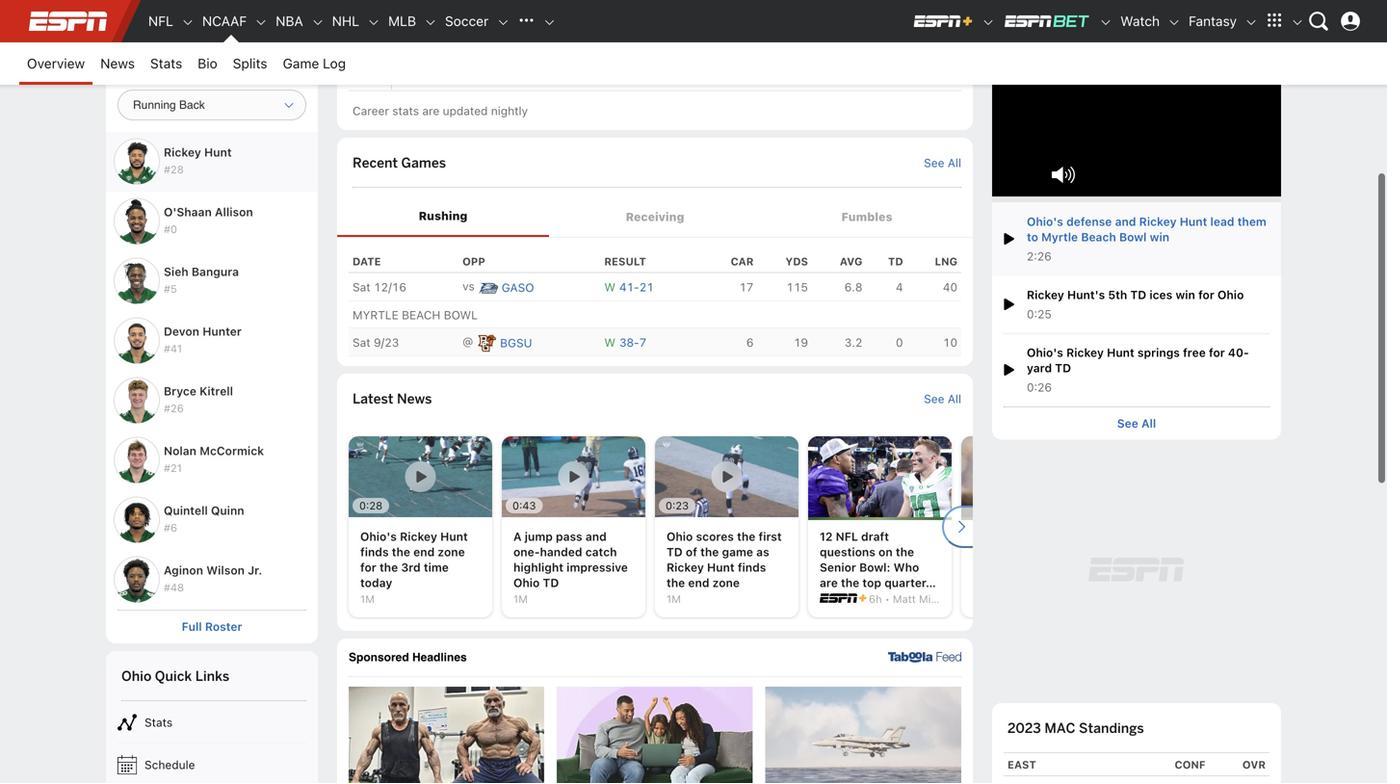 Task type: describe. For each thing, give the bounding box(es) containing it.
bryce
[[164, 384, 196, 398]]

td inside a jump pass and one-handed catch highlight impressive ohio td 1m
[[543, 576, 559, 589]]

and inside "ohio's defense and rickey hunt lead them to myrtle beach bowl win now playing"
[[1115, 215, 1136, 228]]

ohio's defense and rickey hunt lead them to myrtle beach bowl win now playing
[[1027, 215, 1267, 263]]

rickey inside ohio's rickey hunt finds the end zone for the 3rd time today 1m
[[400, 530, 437, 543]]

+2
[[952, 593, 965, 605]]

#41
[[164, 343, 182, 355]]

#28
[[164, 163, 184, 176]]

links
[[195, 667, 229, 685]]

bio
[[198, 55, 217, 71]]

game
[[283, 55, 319, 71]]

134
[[465, 70, 487, 84]]

fumbles
[[841, 210, 892, 224]]

@
[[463, 335, 473, 348]]

all for news
[[948, 392, 961, 406]]

log
[[323, 55, 346, 71]]

them
[[1237, 215, 1267, 228]]

2 horizontal spatial 0
[[950, 70, 957, 84]]

list containing stats
[[106, 701, 318, 783]]

for inside rickey hunt's 5th td ices win for ohio 0:25
[[1198, 288, 1215, 301]]

quinn
[[211, 504, 244, 517]]

video player: ohio's defense and rickey hunt lead them to myrtle beach bowl win region
[[992, 39, 1281, 202]]

nfl inside 12 nfl draft questions on the senior bowl: who are the top quarter…
[[836, 530, 858, 543]]

2023 mac standings
[[1008, 720, 1144, 737]]

td inside ohio's rickey hunt springs free for 40- yard td 0:26
[[1055, 361, 1071, 374]]

hunt inside ohio scores the first td of the game as rickey hunt finds the end zone 1m
[[707, 560, 735, 574]]

o'shaan allison #0
[[164, 205, 253, 236]]

career stats element
[[353, 0, 961, 39]]

schedule
[[144, 758, 195, 771]]

1 horizontal spatial more espn image
[[1291, 16, 1304, 29]]

12/16
[[374, 280, 406, 294]]

global navigation element
[[19, 0, 1368, 42]]

ohio inside rickey hunt's 5th td ices win for ohio 0:25
[[1218, 288, 1244, 301]]

ohio's for to
[[1027, 215, 1063, 228]]

devon
[[164, 325, 199, 338]]

game log link
[[275, 42, 354, 85]]

matt miller, +2 more
[[893, 593, 994, 605]]

top
[[863, 576, 881, 589]]

sponsored
[[349, 651, 409, 664]]

gaso
[[502, 281, 534, 294]]

profile management image
[[1341, 12, 1360, 31]]

zone inside ohio scores the first td of the game as rickey hunt finds the end zone 1m
[[712, 576, 740, 589]]

stats
[[392, 104, 419, 118]]

41-
[[619, 280, 639, 294]]

see down ohio's rickey hunt springs free for 40- yard td 0:26
[[1117, 416, 1138, 430]]

#26
[[164, 402, 184, 415]]

fantasy link
[[1181, 0, 1245, 42]]

playing
[[1054, 249, 1094, 263]]

tab list containing rushing
[[337, 197, 973, 237]]

latest news
[[353, 390, 432, 407]]

ohio left quick
[[121, 667, 152, 685]]

miller,
[[919, 593, 949, 605]]

recent games
[[353, 154, 446, 171]]

hunt inside "ohio's defense and rickey hunt lead them to myrtle beach bowl win now playing"
[[1180, 215, 1207, 228]]

nfl inside nfl link
[[148, 13, 173, 29]]

10
[[943, 336, 957, 349]]

conf
[[1175, 759, 1206, 771]]

1
[[803, 70, 811, 84]]

mac
[[1045, 720, 1075, 737]]

career stats
[[353, 6, 434, 23]]

bgsu image
[[477, 333, 496, 353]]

schedule link
[[106, 743, 318, 783]]

soccer link
[[437, 0, 496, 42]]

latest videos
[[1008, 6, 1095, 23]]

1m inside ohio's rickey hunt finds the end zone for the 3rd time today 1m
[[360, 593, 375, 606]]

end inside ohio's rickey hunt finds the end zone for the 3rd time today 1m
[[413, 545, 435, 559]]

6.8
[[845, 280, 863, 294]]

rickey hunt image
[[114, 138, 160, 184]]

beach inside "ohio's defense and rickey hunt lead them to myrtle beach bowl win now playing"
[[1081, 230, 1116, 243]]

ohio scores the first td of the game as rickey hunt finds the end zone element
[[655, 436, 799, 617]]

sat for sat 12/16
[[353, 280, 371, 294]]

1m inside ohio scores the first td of the game as rickey hunt finds the end zone 1m
[[667, 593, 681, 606]]

rickey inside "ohio's defense and rickey hunt lead them to myrtle beach bowl win now playing"
[[1139, 215, 1177, 228]]

0:23
[[666, 499, 689, 512]]

game
[[722, 545, 753, 559]]

career for career stats
[[353, 6, 396, 23]]

devon hunter image
[[114, 317, 160, 364]]

jr.
[[248, 563, 262, 577]]

quintell quinn #6
[[164, 504, 244, 534]]

bowl inside "ohio's defense and rickey hunt lead them to myrtle beach bowl win now playing"
[[1119, 230, 1147, 243]]

ohio inside ohio scores the first td of the game as rickey hunt finds the end zone 1m
[[667, 530, 693, 543]]

bryce kitrell image
[[114, 377, 160, 423]]

10.5
[[748, 70, 774, 84]]

latest for latest videos
[[1008, 6, 1048, 23]]

devon hunter #41
[[164, 325, 242, 355]]

recent
[[353, 154, 398, 171]]

first
[[759, 530, 782, 543]]

avg
[[840, 255, 863, 268]]

nba link
[[268, 0, 311, 42]]

0 horizontal spatial news
[[100, 55, 135, 71]]

nightly
[[491, 104, 528, 118]]

ohio's for yard
[[1027, 346, 1063, 359]]

0 horizontal spatial bowl
[[444, 308, 478, 322]]

handed
[[540, 545, 582, 559]]

1 horizontal spatial espn bet image
[[1099, 16, 1113, 29]]

now
[[1027, 249, 1051, 263]]

game log
[[283, 55, 346, 71]]

nolan mccormick #21
[[164, 444, 264, 475]]

19
[[794, 336, 808, 349]]

kitrell
[[200, 384, 233, 398]]

of
[[686, 545, 697, 559]]

ohio quick links
[[121, 667, 229, 685]]

w for w 41-21
[[604, 280, 615, 294]]

lng
[[935, 255, 957, 268]]

o'shaan
[[164, 205, 212, 219]]

sieh bangura image
[[114, 258, 160, 304]]

2023 for 2023
[[353, 70, 382, 84]]

today
[[360, 576, 392, 589]]

40-
[[1228, 346, 1249, 359]]

full roster
[[182, 620, 242, 633]]

updated
[[443, 104, 488, 118]]

18
[[845, 70, 860, 84]]

bgsu link
[[500, 336, 532, 349]]

w for w 38-7
[[604, 336, 615, 349]]

splits
[[233, 55, 267, 71]]

nfl image
[[181, 16, 194, 29]]

receiving
[[626, 210, 684, 224]]

sat for sat 9/23
[[353, 336, 371, 349]]

rickey inside rickey hunt's 5th td ices win for ohio 0:25
[[1027, 288, 1064, 301]]

sat 12/16
[[353, 280, 406, 294]]

headlines
[[412, 651, 467, 664]]

finds inside ohio's rickey hunt finds the end zone for the 3rd time today 1m
[[360, 545, 389, 559]]

wilson
[[206, 563, 245, 577]]

see all link for latest news
[[924, 392, 961, 406]]

nba
[[276, 13, 303, 29]]

nfl link
[[141, 0, 181, 42]]

9/23
[[374, 336, 399, 349]]

yds
[[785, 255, 808, 268]]

pass
[[556, 530, 582, 543]]

ohio inside a jump pass and one-handed catch highlight impressive ohio td 1m
[[513, 576, 540, 589]]

win inside rickey hunt's 5th td ices win for ohio 0:25
[[1176, 288, 1195, 301]]

full roster link
[[182, 620, 242, 634]]

full
[[182, 620, 202, 633]]

quintell
[[164, 504, 208, 517]]

quarter…
[[884, 576, 936, 589]]

1 vertical spatial stats
[[150, 55, 182, 71]]

38-
[[619, 336, 639, 349]]

all for stats
[[948, 8, 961, 21]]



Task type: locate. For each thing, give the bounding box(es) containing it.
and up 'catch'
[[586, 530, 607, 543]]

bowl:
[[859, 560, 891, 574]]

see all down 10
[[924, 392, 961, 406]]

0:25
[[1027, 307, 1052, 321]]

beach down defense
[[1081, 230, 1116, 243]]

myrtle up playing
[[1041, 230, 1078, 243]]

1 vertical spatial news
[[397, 390, 432, 407]]

see all inside career stats element
[[924, 8, 961, 21]]

hunt inside ohio's rickey hunt finds the end zone for the 3rd time today 1m
[[440, 530, 468, 543]]

rickey down hunt's on the top of the page
[[1066, 346, 1104, 359]]

see all for recent games
[[924, 156, 961, 170]]

end inside ohio scores the first td of the game as rickey hunt finds the end zone 1m
[[688, 576, 709, 589]]

0 horizontal spatial 21
[[639, 280, 654, 294]]

rushing
[[419, 209, 468, 223]]

2 w from the top
[[604, 336, 615, 349]]

0 vertical spatial stats
[[399, 6, 434, 23]]

see all link for career stats
[[924, 8, 961, 21]]

1 vertical spatial recent games element
[[337, 197, 973, 356]]

1 horizontal spatial myrtle
[[1041, 230, 1078, 243]]

ohio's inside ohio's rickey hunt springs free for 40- yard td 0:26
[[1027, 346, 1063, 359]]

0 horizontal spatial myrtle
[[353, 308, 399, 322]]

rickey hunt's 5th td ices win for ohio 0:25
[[1027, 288, 1244, 321]]

vs
[[463, 279, 475, 293]]

1 horizontal spatial 21
[[706, 70, 720, 84]]

nba image
[[311, 16, 324, 29]]

rickey up #28
[[164, 145, 201, 159]]

on
[[879, 545, 893, 559]]

see all up the fumbles button in the top of the page
[[924, 156, 961, 170]]

stats link
[[143, 42, 190, 85], [106, 701, 318, 743]]

bowl up @
[[444, 308, 478, 322]]

hunt inside ohio's rickey hunt springs free for 40- yard td 0:26
[[1107, 346, 1134, 359]]

12 nfl draft questions on the senior bowl: who are the top quarter…
[[820, 530, 936, 589]]

rickey inside 'rickey hunt #28'
[[164, 145, 201, 159]]

ohio up of
[[667, 530, 693, 543]]

rickey inside ohio scores the first td of the game as rickey hunt finds the end zone 1m
[[667, 560, 704, 574]]

17
[[739, 280, 754, 294]]

ncaaf link
[[194, 0, 254, 42]]

finds down as on the bottom right
[[738, 560, 766, 574]]

player
[[169, 6, 209, 23]]

115
[[786, 280, 808, 294]]

espn+ image
[[912, 13, 974, 29]]

5.8
[[519, 70, 537, 84]]

springs
[[1138, 346, 1180, 359]]

0 vertical spatial ohio's
[[1027, 215, 1063, 228]]

nolan
[[164, 444, 197, 457]]

nolan mccormick image
[[114, 437, 160, 483]]

see up the fumbles button in the top of the page
[[924, 156, 944, 170]]

see inside career stats element
[[924, 8, 944, 21]]

stats link left bio
[[143, 42, 190, 85]]

#48
[[164, 582, 184, 594]]

1 vertical spatial myrtle
[[353, 308, 399, 322]]

tab list
[[337, 197, 973, 237]]

ohio scores the first td of the game as rickey hunt finds the end zone 1m
[[667, 530, 782, 606]]

all inside latest news element
[[948, 392, 961, 406]]

for right ices
[[1198, 288, 1215, 301]]

highlight
[[513, 560, 563, 574]]

ohio down highlight
[[513, 576, 540, 589]]

21
[[706, 70, 720, 84], [639, 280, 654, 294]]

1 career from the top
[[353, 6, 396, 23]]

0 horizontal spatial end
[[413, 545, 435, 559]]

sieh bangura #5
[[164, 265, 239, 295]]

40 down lng
[[943, 280, 957, 294]]

0 horizontal spatial espn bet image
[[1003, 13, 1092, 29]]

see all link inside career stats element
[[924, 8, 961, 21]]

see all link down 10
[[924, 392, 961, 406]]

hunt's
[[1067, 288, 1105, 301]]

0 vertical spatial stats link
[[143, 42, 190, 85]]

myrtle
[[1041, 230, 1078, 243], [353, 308, 399, 322]]

gaso image
[[479, 278, 498, 297]]

0 vertical spatial end
[[413, 545, 435, 559]]

1m inside a jump pass and one-handed catch highlight impressive ohio td 1m
[[513, 593, 528, 606]]

ohio's for for
[[360, 530, 397, 543]]

sat down date
[[353, 280, 371, 294]]

see all left espn plus icon at top
[[924, 8, 961, 21]]

see all for latest news
[[924, 392, 961, 406]]

0 horizontal spatial 2023
[[353, 70, 382, 84]]

espn plus image
[[982, 16, 995, 29]]

list
[[106, 701, 318, 783]]

a jump pass and one-handed catch highlight impressive ohio td image
[[502, 436, 645, 517]]

2023 left "mac"
[[1008, 720, 1041, 737]]

2
[[664, 70, 671, 84]]

soccer
[[445, 13, 489, 29]]

td right yard
[[1055, 361, 1071, 374]]

0 horizontal spatial finds
[[360, 545, 389, 559]]

0 horizontal spatial zone
[[438, 545, 465, 559]]

rickey down of
[[667, 560, 704, 574]]

sat 9/23
[[353, 336, 399, 349]]

0
[[904, 70, 912, 84], [950, 70, 957, 84], [896, 336, 903, 349]]

0 vertical spatial myrtle
[[1041, 230, 1078, 243]]

nfl up questions
[[836, 530, 858, 543]]

senior
[[820, 560, 856, 574]]

2 sat from the top
[[353, 336, 371, 349]]

0 vertical spatial w
[[604, 280, 615, 294]]

fumbles button
[[761, 199, 973, 235]]

finds inside ohio scores the first td of the game as rickey hunt finds the end zone 1m
[[738, 560, 766, 574]]

games
[[401, 154, 446, 171]]

2 1m from the left
[[513, 593, 528, 606]]

all inside career stats element
[[948, 8, 961, 21]]

end down of
[[688, 576, 709, 589]]

bowl
[[1119, 230, 1147, 243], [444, 308, 478, 322]]

1 horizontal spatial end
[[688, 576, 709, 589]]

for left 40-
[[1209, 346, 1225, 359]]

see left espn plus icon at top
[[924, 8, 944, 21]]

o'shaan allison image
[[114, 198, 160, 244]]

and right defense
[[1115, 215, 1136, 228]]

myrtle up sat 9/23
[[353, 308, 399, 322]]

1 vertical spatial 2023
[[1008, 720, 1041, 737]]

win right ices
[[1176, 288, 1195, 301]]

ovr
[[1242, 759, 1266, 771]]

nfl
[[148, 13, 173, 29], [836, 530, 858, 543]]

quick
[[155, 667, 192, 685]]

see all down ohio's rickey hunt springs free for 40- yard td 0:26
[[1117, 416, 1156, 430]]

mlb
[[388, 13, 416, 29]]

0 vertical spatial for
[[1198, 288, 1215, 301]]

0 horizontal spatial latest
[[353, 390, 393, 407]]

recent games element containing rushing
[[337, 197, 973, 356]]

0 down espn+ image
[[950, 70, 957, 84]]

0 horizontal spatial 4
[[566, 70, 574, 84]]

aginon wilson jr. image
[[114, 556, 160, 603]]

end up time
[[413, 545, 435, 559]]

2 horizontal spatial 1m
[[667, 593, 681, 606]]

0 horizontal spatial and
[[586, 530, 607, 543]]

are right the stats at the left top
[[422, 104, 439, 118]]

1 horizontal spatial beach
[[1081, 230, 1116, 243]]

1 vertical spatial end
[[688, 576, 709, 589]]

#5
[[164, 283, 177, 295]]

for inside ohio's rickey hunt finds the end zone for the 3rd time today 1m
[[360, 560, 376, 574]]

matt
[[893, 593, 916, 605]]

are down senior
[[820, 576, 838, 589]]

overview link
[[19, 42, 93, 85]]

lead
[[1210, 215, 1234, 228]]

nhl image
[[367, 16, 381, 29]]

td inside rickey hunt's 5th td ices win for ohio 0:25
[[1130, 288, 1146, 301]]

zone up time
[[438, 545, 465, 559]]

1 vertical spatial career
[[353, 104, 389, 118]]

latest news element
[[353, 374, 961, 423]]

myrtle inside "ohio's defense and rickey hunt lead them to myrtle beach bowl win now playing"
[[1041, 230, 1078, 243]]

0 vertical spatial win
[[1150, 230, 1169, 243]]

see all
[[924, 8, 961, 21], [924, 156, 961, 170], [924, 392, 961, 406], [1117, 416, 1156, 430]]

1 vertical spatial w
[[604, 336, 615, 349]]

win
[[1150, 230, 1169, 243], [1176, 288, 1195, 301]]

espn bet image
[[1003, 13, 1092, 29], [1099, 16, 1113, 29]]

1 horizontal spatial 0
[[904, 70, 912, 84]]

see all link for recent games
[[924, 156, 961, 170]]

td left of
[[667, 545, 683, 559]]

zone down game
[[712, 576, 740, 589]]

3 1m from the left
[[667, 593, 681, 606]]

1 vertical spatial for
[[1209, 346, 1225, 359]]

as
[[756, 545, 769, 559]]

td inside ohio scores the first td of the game as rickey hunt finds the end zone 1m
[[667, 545, 683, 559]]

mccormick
[[200, 444, 264, 457]]

car
[[731, 255, 754, 268]]

0 vertical spatial beach
[[1081, 230, 1116, 243]]

recent games element
[[353, 138, 961, 188], [337, 197, 973, 356]]

1 vertical spatial nfl
[[836, 530, 858, 543]]

see all link down ohio's rickey hunt springs free for 40- yard td 0:26
[[1117, 416, 1156, 430]]

1 horizontal spatial 2023
[[1008, 720, 1041, 737]]

latest right espn plus icon at top
[[1008, 6, 1048, 23]]

all for games
[[948, 156, 961, 170]]

0 vertical spatial latest
[[1008, 6, 1048, 23]]

news down switch
[[100, 55, 135, 71]]

0 horizontal spatial 1m
[[360, 593, 375, 606]]

career for career stats are updated nightly
[[353, 104, 389, 118]]

ohio's up to at the right of page
[[1027, 215, 1063, 228]]

nhl
[[332, 13, 359, 29]]

hunt up time
[[440, 530, 468, 543]]

1 vertical spatial stats link
[[106, 701, 318, 743]]

0 vertical spatial career
[[353, 6, 396, 23]]

ohio's down 0:28
[[360, 530, 397, 543]]

1 sat from the top
[[353, 280, 371, 294]]

see for career stats
[[924, 8, 944, 21]]

1 horizontal spatial latest
[[1008, 6, 1048, 23]]

latest down sat 9/23
[[353, 390, 393, 407]]

see all for career stats
[[924, 8, 961, 21]]

td right avg
[[888, 255, 903, 268]]

hunt inside 'rickey hunt #28'
[[204, 145, 232, 159]]

result
[[604, 255, 646, 268]]

1 horizontal spatial are
[[820, 576, 838, 589]]

td down highlight
[[543, 576, 559, 589]]

see all link left espn plus icon at top
[[924, 8, 961, 21]]

are inside 12 nfl draft questions on the senior bowl: who are the top quarter…
[[820, 576, 838, 589]]

1 vertical spatial ohio's
[[1027, 346, 1063, 359]]

more espn image
[[1260, 7, 1289, 36], [1291, 16, 1304, 29]]

news down 9/23
[[397, 390, 432, 407]]

espn bet image right videos
[[1099, 16, 1113, 29]]

see all link inside latest news element
[[924, 392, 961, 406]]

are
[[422, 104, 439, 118], [820, 576, 838, 589]]

1 horizontal spatial nfl
[[836, 530, 858, 543]]

40
[[608, 70, 623, 84], [943, 280, 957, 294]]

hunt left springs
[[1107, 346, 1134, 359]]

see for recent games
[[924, 156, 944, 170]]

zone inside ohio's rickey hunt finds the end zone for the 3rd time today 1m
[[438, 545, 465, 559]]

a jump pass and one-handed catch highlight impressive ohio td element
[[502, 436, 645, 617]]

quintell quinn image
[[114, 497, 160, 543]]

4 right 5.8 on the top left of page
[[566, 70, 574, 84]]

unmute image
[[1041, 163, 1066, 186]]

sieh
[[164, 265, 188, 278]]

aginon
[[164, 563, 203, 577]]

1 vertical spatial 40
[[943, 280, 957, 294]]

nfl left nfl icon
[[148, 13, 173, 29]]

0 vertical spatial sat
[[353, 280, 371, 294]]

bio link
[[190, 42, 225, 85]]

1 1m from the left
[[360, 593, 375, 606]]

4 right 6.8
[[896, 280, 903, 294]]

rushing button
[[337, 198, 549, 234]]

0 horizontal spatial win
[[1150, 230, 1169, 243]]

stats link down links
[[106, 701, 318, 743]]

soccer image
[[496, 16, 510, 29]]

ohio's inside "ohio's defense and rickey hunt lead them to myrtle beach bowl win now playing"
[[1027, 215, 1063, 228]]

1 vertical spatial and
[[586, 530, 607, 543]]

espn more sports home page image
[[512, 7, 541, 36]]

0 vertical spatial news
[[100, 55, 135, 71]]

hunt down game
[[707, 560, 735, 574]]

splits link
[[225, 42, 275, 85]]

0 vertical spatial zone
[[438, 545, 465, 559]]

0 vertical spatial bowl
[[1119, 230, 1147, 243]]

0 vertical spatial 21
[[706, 70, 720, 84]]

1 horizontal spatial 1m
[[513, 593, 528, 606]]

see inside latest news element
[[924, 392, 944, 406]]

1 vertical spatial sat
[[353, 336, 371, 349]]

receiving button
[[549, 199, 761, 235]]

rickey up 3rd
[[400, 530, 437, 543]]

0 horizontal spatial beach
[[402, 308, 441, 322]]

see for latest news
[[924, 392, 944, 406]]

0 horizontal spatial nfl
[[148, 13, 173, 29]]

see down 10
[[924, 392, 944, 406]]

21 right 2
[[706, 70, 720, 84]]

rickey left lead on the right top
[[1139, 215, 1177, 228]]

40 left 2
[[608, 70, 623, 84]]

ohio up 40-
[[1218, 288, 1244, 301]]

0 vertical spatial 4
[[566, 70, 574, 84]]

2 vertical spatial ohio's
[[360, 530, 397, 543]]

hunt left lead on the right top
[[1180, 215, 1207, 228]]

stats right "nhl" icon
[[399, 6, 434, 23]]

and inside a jump pass and one-handed catch highlight impressive ohio td 1m
[[586, 530, 607, 543]]

1 horizontal spatial news
[[397, 390, 432, 407]]

rickey up 0:25 at the top of the page
[[1027, 288, 1064, 301]]

hunt up allison
[[204, 145, 232, 159]]

w 38-7
[[604, 336, 647, 349]]

stats up the schedule
[[144, 716, 173, 729]]

recent games element containing recent games
[[353, 138, 961, 188]]

1 vertical spatial 4
[[896, 280, 903, 294]]

sat
[[353, 280, 371, 294], [353, 336, 371, 349]]

switch player
[[121, 6, 209, 23]]

td right 5th
[[1130, 288, 1146, 301]]

21 down result
[[639, 280, 654, 294]]

1 vertical spatial finds
[[738, 560, 766, 574]]

2 vertical spatial stats
[[144, 716, 173, 729]]

watch image
[[1168, 16, 1181, 29]]

w left 41-
[[604, 280, 615, 294]]

2023 for 2023 mac standings
[[1008, 720, 1041, 737]]

more sports image
[[543, 16, 556, 29]]

stats left bio
[[150, 55, 182, 71]]

0 vertical spatial are
[[422, 104, 439, 118]]

0 right "3.2"
[[896, 336, 903, 349]]

1 horizontal spatial and
[[1115, 215, 1136, 228]]

for inside ohio's rickey hunt springs free for 40- yard td 0:26
[[1209, 346, 1225, 359]]

ohio's inside ohio's rickey hunt finds the end zone for the 3rd time today 1m
[[360, 530, 397, 543]]

bowl up 5th
[[1119, 230, 1147, 243]]

0 vertical spatial 40
[[608, 70, 623, 84]]

1 vertical spatial are
[[820, 576, 838, 589]]

1 horizontal spatial bowl
[[1119, 230, 1147, 243]]

finds up "today"
[[360, 545, 389, 559]]

0 horizontal spatial more espn image
[[1260, 7, 1289, 36]]

mlb image
[[424, 16, 437, 29]]

yard
[[1027, 361, 1052, 374]]

0 vertical spatial nfl
[[148, 13, 173, 29]]

2 career from the top
[[353, 104, 389, 118]]

w left 38-
[[604, 336, 615, 349]]

1m
[[360, 593, 375, 606], [513, 593, 528, 606], [667, 593, 681, 606]]

for up "today"
[[360, 560, 376, 574]]

0 horizontal spatial 0
[[896, 336, 903, 349]]

see all link up the fumbles button in the top of the page
[[924, 156, 961, 170]]

rickey inside ohio's rickey hunt springs free for 40- yard td 0:26
[[1066, 346, 1104, 359]]

1 horizontal spatial finds
[[738, 560, 766, 574]]

0 horizontal spatial are
[[422, 104, 439, 118]]

1 vertical spatial latest
[[353, 390, 393, 407]]

1 horizontal spatial 40
[[943, 280, 957, 294]]

3rd
[[401, 560, 421, 574]]

sat left 9/23
[[353, 336, 371, 349]]

0 right the 18
[[904, 70, 912, 84]]

end
[[413, 545, 435, 559], [688, 576, 709, 589]]

ohio's rickey hunt finds the end zone for the 3rd time today element
[[349, 436, 492, 617]]

espn bet image right espn plus icon at top
[[1003, 13, 1092, 29]]

east
[[1008, 759, 1036, 771]]

ncaaf image
[[254, 16, 268, 29]]

beach down '12/16'
[[402, 308, 441, 322]]

switch
[[121, 6, 165, 23]]

0 vertical spatial recent games element
[[353, 138, 961, 188]]

1 horizontal spatial zone
[[712, 576, 740, 589]]

12 nfl draft questions on the senior bowl: who are the top quarterbacks? which prospects will dominate? image
[[808, 436, 952, 517]]

jump
[[525, 530, 553, 543]]

ohio's up yard
[[1027, 346, 1063, 359]]

1 vertical spatial bowl
[[444, 308, 478, 322]]

ohio scores the first td of the game as rickey hunt finds the end zone image
[[655, 436, 799, 517]]

aginon wilson jr. #48
[[164, 563, 262, 594]]

1 w from the top
[[604, 280, 615, 294]]

see all inside latest news element
[[924, 392, 961, 406]]

ohio's
[[1027, 215, 1063, 228], [1027, 346, 1063, 359], [360, 530, 397, 543]]

win up ices
[[1150, 230, 1169, 243]]

w 41-21
[[604, 280, 654, 294]]

next image
[[952, 517, 971, 537]]

sources: iowa hiring ex-wmu coach lester as oc image
[[961, 436, 1105, 517]]

0 vertical spatial 2023
[[353, 70, 382, 84]]

1 vertical spatial win
[[1176, 288, 1195, 301]]

bgsu
[[500, 336, 532, 349]]

0 vertical spatial finds
[[360, 545, 389, 559]]

win inside "ohio's defense and rickey hunt lead them to myrtle beach bowl win now playing"
[[1150, 230, 1169, 243]]

stats inside "list"
[[144, 716, 173, 729]]

2023 right the log
[[353, 70, 382, 84]]

1 vertical spatial 21
[[639, 280, 654, 294]]

2 vertical spatial for
[[360, 560, 376, 574]]

1 horizontal spatial 4
[[896, 280, 903, 294]]

sponsored headlines
[[349, 651, 467, 664]]

1 vertical spatial zone
[[712, 576, 740, 589]]

1 vertical spatial beach
[[402, 308, 441, 322]]

fantasy image
[[1245, 16, 1258, 29]]

1 horizontal spatial win
[[1176, 288, 1195, 301]]

career stats are updated nightly
[[353, 104, 528, 118]]

ohio's rickey hunt finds the end zone for the 3rd time today image
[[349, 436, 492, 517]]

a
[[513, 530, 522, 543]]

0:26
[[1027, 380, 1052, 394]]

standings
[[1079, 720, 1144, 737]]

0:43
[[512, 499, 536, 512]]

2023
[[353, 70, 382, 84], [1008, 720, 1041, 737]]

0 horizontal spatial 40
[[608, 70, 623, 84]]

0 vertical spatial and
[[1115, 215, 1136, 228]]

latest for latest news
[[353, 390, 393, 407]]



Task type: vqa. For each thing, say whether or not it's contained in the screenshot.


